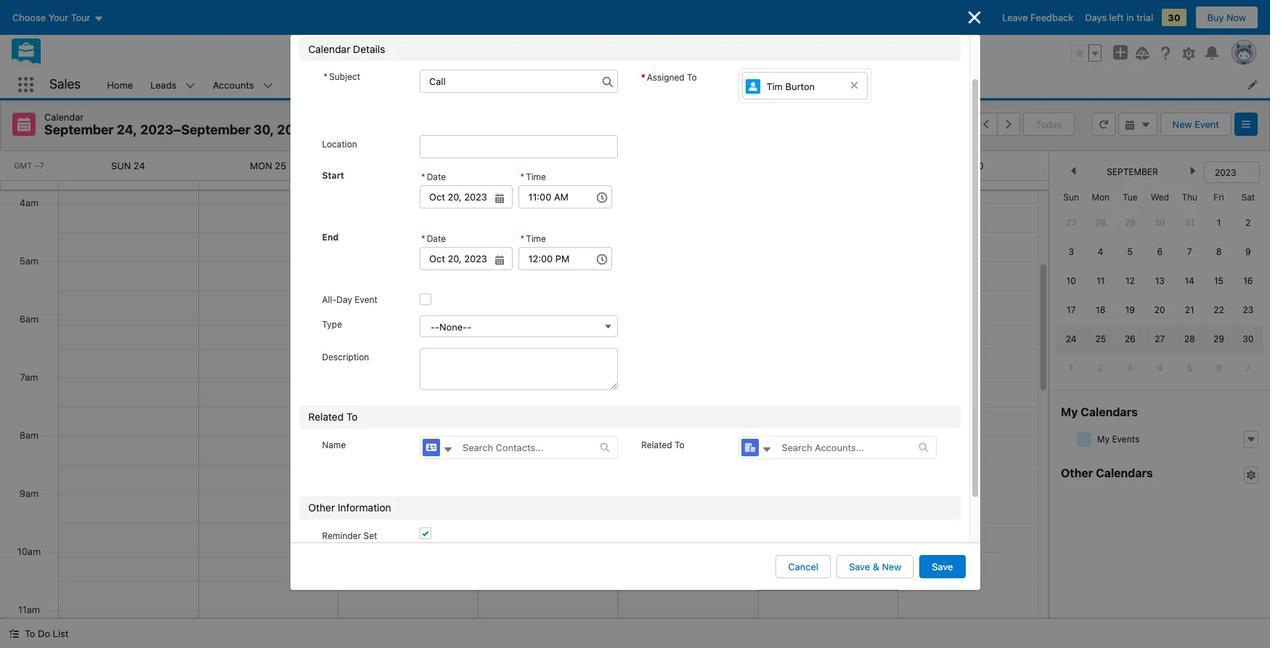 Task type: vqa. For each thing, say whether or not it's contained in the screenshot.


Task type: locate. For each thing, give the bounding box(es) containing it.
1 horizontal spatial event
[[1195, 118, 1220, 130]]

mon for mon
[[1092, 192, 1110, 203]]

Name text field
[[454, 437, 600, 459]]

11
[[1097, 275, 1105, 286]]

* date down tue 26
[[421, 172, 446, 182]]

sat
[[952, 160, 970, 171], [1242, 192, 1256, 203]]

leads list item
[[142, 71, 204, 98]]

4 up 11
[[1098, 246, 1104, 257]]

wed for wed
[[1151, 192, 1170, 203]]

new inside button
[[1173, 118, 1193, 130]]

11am
[[18, 604, 40, 615]]

1 vertical spatial 6
[[1217, 363, 1222, 373]]

1 vertical spatial other
[[308, 501, 335, 514]]

1 horizontal spatial 28
[[1185, 334, 1196, 344]]

my up the "hide items" image
[[1062, 405, 1079, 419]]

7am
[[20, 371, 38, 383]]

time for start
[[526, 172, 546, 182]]

1 vertical spatial * date
[[421, 233, 446, 244]]

2 - from the left
[[435, 321, 440, 333]]

accounts
[[213, 79, 254, 90]]

my for my calendars
[[1062, 405, 1079, 419]]

calendars
[[1081, 405, 1138, 419], [1097, 466, 1154, 480]]

1 vertical spatial 28
[[1185, 334, 1196, 344]]

my right the "hide items" image
[[1098, 434, 1110, 445]]

26
[[413, 160, 424, 171], [1125, 334, 1136, 344]]

7 down 31
[[1188, 246, 1193, 257]]

related for calendar details
[[308, 411, 344, 423]]

25 down 18
[[1096, 334, 1107, 344]]

1 vertical spatial wed
[[1151, 192, 1170, 203]]

1 vertical spatial 24
[[1066, 334, 1077, 344]]

1 time from the top
[[526, 172, 546, 182]]

Related To text field
[[773, 437, 919, 459]]

1 horizontal spatial tue
[[1123, 192, 1138, 203]]

burton
[[786, 80, 815, 92]]

related
[[308, 411, 344, 423], [642, 440, 673, 451]]

Location text field
[[420, 135, 618, 159]]

new event
[[1173, 118, 1220, 130]]

list containing home
[[98, 71, 1271, 98]]

5
[[1128, 246, 1133, 257], [1188, 363, 1193, 373]]

calendar inside calendar september 24, 2023–september 30, 2023
[[44, 111, 84, 123]]

wed inside grid
[[1151, 192, 1170, 203]]

accounts list item
[[204, 71, 282, 98]]

tue 26
[[392, 160, 424, 171]]

1 horizontal spatial related
[[642, 440, 673, 451]]

0 vertical spatial my
[[1062, 405, 1079, 419]]

4am
[[19, 197, 39, 208]]

list
[[98, 71, 1271, 98]]

save left the &
[[849, 561, 871, 573]]

reports link
[[680, 71, 732, 98]]

3 up my calendars
[[1128, 363, 1134, 373]]

2 date from the top
[[427, 233, 446, 244]]

0 vertical spatial 29
[[1125, 217, 1136, 228]]

6 up 13
[[1158, 246, 1163, 257]]

tim burton
[[767, 80, 815, 92]]

1 vertical spatial date
[[427, 233, 446, 244]]

save button
[[920, 555, 966, 578]]

0 vertical spatial 3
[[1069, 246, 1075, 257]]

0 vertical spatial event
[[1195, 118, 1220, 130]]

1
[[1218, 217, 1222, 228], [1070, 363, 1074, 373]]

calendar down "sales"
[[44, 111, 84, 123]]

group
[[1072, 44, 1102, 62], [975, 113, 1021, 136], [420, 169, 513, 209], [420, 230, 513, 270]]

new
[[1173, 118, 1193, 130], [882, 561, 902, 573]]

group up "all-day event" option
[[420, 230, 513, 270]]

0 vertical spatial * time
[[521, 172, 546, 182]]

4 down 20
[[1158, 363, 1163, 373]]

* time for start
[[521, 172, 546, 182]]

1 horizontal spatial new
[[1173, 118, 1193, 130]]

calendar details
[[308, 43, 385, 55]]

22
[[1214, 304, 1225, 315]]

0 vertical spatial mon
[[250, 160, 272, 171]]

1 horizontal spatial sun
[[1064, 192, 1080, 203]]

all-day event
[[322, 294, 378, 305]]

grid containing sun
[[1057, 186, 1264, 383]]

2 * date from the top
[[421, 233, 446, 244]]

0 vertical spatial related
[[308, 411, 344, 423]]

1 vertical spatial 1
[[1070, 363, 1074, 373]]

7 down the 23
[[1246, 363, 1251, 373]]

calendars for other calendars
[[1097, 466, 1154, 480]]

1 horizontal spatial sat
[[1242, 192, 1256, 203]]

my for my events
[[1098, 434, 1110, 445]]

1 vertical spatial 26
[[1125, 334, 1136, 344]]

events
[[1113, 434, 1140, 445]]

cancel
[[789, 561, 819, 573]]

1 vertical spatial calendar
[[44, 111, 84, 123]]

0 horizontal spatial new
[[882, 561, 902, 573]]

new inside "button"
[[882, 561, 902, 573]]

1 horizontal spatial wed
[[1151, 192, 1170, 203]]

1 vertical spatial * time
[[521, 233, 546, 244]]

8
[[1217, 246, 1222, 257]]

details
[[353, 43, 385, 55]]

1 horizontal spatial 5
[[1188, 363, 1193, 373]]

home
[[107, 79, 133, 90]]

0 vertical spatial 1
[[1218, 217, 1222, 228]]

1 vertical spatial sun
[[1064, 192, 1080, 203]]

sales
[[49, 76, 81, 92]]

tue right start
[[392, 160, 410, 171]]

0 horizontal spatial save
[[849, 561, 871, 573]]

hide items image
[[1078, 432, 1092, 447]]

save inside "button"
[[849, 561, 871, 573]]

0 vertical spatial september
[[44, 122, 114, 137]]

grid
[[1057, 186, 1264, 383]]

2 up my calendars
[[1099, 363, 1104, 373]]

1 vertical spatial 27
[[1067, 217, 1077, 228]]

0 horizontal spatial tue
[[392, 160, 410, 171]]

0 horizontal spatial mon
[[250, 160, 272, 171]]

related to
[[308, 411, 358, 423], [642, 440, 685, 451]]

1 vertical spatial 3
[[1128, 363, 1134, 373]]

6 down 22
[[1217, 363, 1222, 373]]

1 vertical spatial 5
[[1188, 363, 1193, 373]]

2 time from the top
[[526, 233, 546, 244]]

1 horizontal spatial 2
[[1246, 217, 1252, 228]]

mon 25 button
[[250, 160, 286, 171]]

2 up "9"
[[1246, 217, 1252, 228]]

10am
[[17, 546, 41, 557]]

30
[[1168, 12, 1181, 23], [972, 160, 984, 171], [1155, 217, 1166, 228], [1243, 334, 1254, 344]]

0 vertical spatial * date
[[421, 172, 446, 182]]

0 vertical spatial calendars
[[1081, 405, 1138, 419]]

25 inside grid
[[1096, 334, 1107, 344]]

24 down 17
[[1066, 334, 1077, 344]]

0 horizontal spatial 7
[[1188, 246, 1193, 257]]

0 vertical spatial calendar
[[308, 43, 351, 55]]

25
[[275, 160, 286, 171], [1096, 334, 1107, 344]]

time for end
[[526, 233, 546, 244]]

20
[[1155, 304, 1166, 315]]

text default image
[[1125, 120, 1135, 130], [1247, 434, 1257, 445], [600, 442, 610, 452], [443, 444, 453, 455], [9, 629, 19, 639]]

0 horizontal spatial related
[[308, 411, 344, 423]]

other calendars
[[1062, 466, 1154, 480]]

1 vertical spatial my
[[1098, 434, 1110, 445]]

to right assigned
[[687, 72, 697, 83]]

1 horizontal spatial september
[[1107, 166, 1159, 177]]

* date for start
[[421, 172, 446, 182]]

text default image
[[1141, 120, 1151, 130], [919, 442, 930, 452], [763, 444, 773, 455], [1247, 470, 1257, 480]]

tue left thu
[[1123, 192, 1138, 203]]

15
[[1215, 275, 1224, 286]]

2 * time from the top
[[521, 233, 546, 244]]

other down the "hide items" image
[[1062, 466, 1094, 480]]

4
[[1098, 246, 1104, 257], [1158, 363, 1163, 373]]

0 horizontal spatial my
[[1062, 405, 1079, 419]]

today
[[1036, 118, 1063, 130]]

29 down 22
[[1214, 334, 1225, 344]]

3 - from the left
[[467, 321, 472, 333]]

my
[[1062, 405, 1079, 419], [1098, 434, 1110, 445]]

save inside button
[[932, 561, 954, 573]]

0 horizontal spatial other
[[308, 501, 335, 514]]

2023–september
[[140, 122, 251, 137]]

0 vertical spatial new
[[1173, 118, 1193, 130]]

calendars up my events
[[1081, 405, 1138, 419]]

1 horizontal spatial calendar
[[308, 43, 351, 55]]

27 down 20
[[1155, 334, 1166, 344]]

wed left thu
[[1151, 192, 1170, 203]]

1 horizontal spatial 4
[[1158, 363, 1163, 373]]

0 horizontal spatial related to
[[308, 411, 358, 423]]

0 horizontal spatial 6
[[1158, 246, 1163, 257]]

calendars for my calendars
[[1081, 405, 1138, 419]]

1 horizontal spatial other
[[1062, 466, 1094, 480]]

reports list item
[[680, 71, 750, 98]]

1 vertical spatial related
[[642, 440, 673, 451]]

subject
[[329, 71, 361, 82]]

0 vertical spatial 5
[[1128, 246, 1133, 257]]

1 horizontal spatial related to
[[642, 440, 685, 451]]

0 vertical spatial 7
[[1188, 246, 1193, 257]]

1 vertical spatial tue
[[1123, 192, 1138, 203]]

Description text field
[[420, 348, 618, 390]]

None text field
[[519, 185, 612, 209]]

list item
[[530, 71, 591, 98]]

1 horizontal spatial 6
[[1217, 363, 1222, 373]]

1 horizontal spatial 3
[[1128, 363, 1134, 373]]

0 vertical spatial tue
[[392, 160, 410, 171]]

5 up 12
[[1128, 246, 1133, 257]]

dashboards
[[599, 79, 652, 90]]

29 up 12
[[1125, 217, 1136, 228]]

1 up my calendars
[[1070, 363, 1074, 373]]

sat inside grid
[[1242, 192, 1256, 203]]

24
[[134, 160, 145, 171], [1066, 334, 1077, 344]]

sun for sun
[[1064, 192, 1080, 203]]

0 horizontal spatial event
[[355, 294, 378, 305]]

calendars down events
[[1097, 466, 1154, 480]]

6
[[1158, 246, 1163, 257], [1217, 363, 1222, 373]]

save right the &
[[932, 561, 954, 573]]

28 down 21
[[1185, 334, 1196, 344]]

set
[[364, 530, 377, 541]]

0 vertical spatial sat
[[952, 160, 970, 171]]

save for save
[[932, 561, 954, 573]]

0 vertical spatial 4
[[1098, 246, 1104, 257]]

28 up 11
[[1096, 217, 1107, 228]]

1 vertical spatial mon
[[1092, 192, 1110, 203]]

gmt −7
[[14, 161, 44, 170]]

save
[[849, 561, 871, 573], [932, 561, 954, 573]]

5 down 21
[[1188, 363, 1193, 373]]

1 vertical spatial 7
[[1246, 363, 1251, 373]]

1 horizontal spatial 25
[[1096, 334, 1107, 344]]

other up reminder
[[308, 501, 335, 514]]

0 vertical spatial date
[[427, 172, 446, 182]]

23
[[1244, 304, 1254, 315]]

search... button
[[468, 41, 758, 65]]

* date up "all-day event" option
[[421, 233, 446, 244]]

27
[[555, 160, 566, 171], [1067, 217, 1077, 228], [1155, 334, 1166, 344]]

8am
[[19, 429, 39, 441]]

other for other calendars
[[1062, 466, 1094, 480]]

31
[[1186, 217, 1195, 228]]

calendar up * subject
[[308, 43, 351, 55]]

september inside calendar september 24, 2023–september 30, 2023
[[44, 122, 114, 137]]

1 * time from the top
[[521, 172, 546, 182]]

1 save from the left
[[849, 561, 871, 573]]

1 vertical spatial 2
[[1099, 363, 1104, 373]]

wed down location text field
[[531, 160, 552, 171]]

* date for end
[[421, 233, 446, 244]]

27 down location text field
[[555, 160, 566, 171]]

my calendars
[[1062, 405, 1138, 419]]

1 horizontal spatial my
[[1098, 434, 1110, 445]]

tue inside grid
[[1123, 192, 1138, 203]]

0 horizontal spatial sun
[[111, 160, 131, 171]]

-
[[431, 321, 435, 333], [435, 321, 440, 333], [467, 321, 472, 333]]

2 save from the left
[[932, 561, 954, 573]]

1 vertical spatial calendars
[[1097, 466, 1154, 480]]

None text field
[[420, 70, 618, 93], [420, 185, 513, 209], [420, 247, 513, 270], [519, 247, 612, 270], [420, 70, 618, 93], [420, 185, 513, 209], [420, 247, 513, 270], [519, 247, 612, 270]]

to left do
[[25, 628, 35, 639]]

0 horizontal spatial calendar
[[44, 111, 84, 123]]

0 horizontal spatial 25
[[275, 160, 286, 171]]

opportunities list item
[[358, 71, 454, 98]]

0 horizontal spatial 5
[[1128, 246, 1133, 257]]

* time for end
[[521, 233, 546, 244]]

tue for tue
[[1123, 192, 1138, 203]]

1 vertical spatial time
[[526, 233, 546, 244]]

27 up 10
[[1067, 217, 1077, 228]]

1 * date from the top
[[421, 172, 446, 182]]

*
[[324, 71, 328, 82], [642, 72, 646, 83], [421, 172, 426, 182], [521, 172, 525, 182], [421, 233, 426, 244], [521, 233, 525, 244]]

contacts list item
[[282, 71, 358, 98]]

leave feedback
[[1003, 12, 1074, 23]]

2
[[1246, 217, 1252, 228], [1099, 363, 1104, 373]]

--none-- button
[[420, 315, 618, 337]]

save for save & new
[[849, 561, 871, 573]]

1 horizontal spatial save
[[932, 561, 954, 573]]

0 horizontal spatial sat
[[952, 160, 970, 171]]

other
[[1062, 466, 1094, 480], [308, 501, 335, 514]]

date for end
[[427, 233, 446, 244]]

1 down fri
[[1218, 217, 1222, 228]]

quotes link
[[750, 71, 800, 98]]

3 up 10
[[1069, 246, 1075, 257]]

event
[[1195, 118, 1220, 130], [355, 294, 378, 305]]

25 down 2023
[[275, 160, 286, 171]]

1 vertical spatial 29
[[1214, 334, 1225, 344]]

24 down '24,'
[[134, 160, 145, 171]]

28
[[1096, 217, 1107, 228], [1185, 334, 1196, 344]]

1 date from the top
[[427, 172, 446, 182]]

date for start
[[427, 172, 446, 182]]

time
[[526, 172, 546, 182], [526, 233, 546, 244]]

0 horizontal spatial september
[[44, 122, 114, 137]]

to do list
[[25, 628, 69, 639]]

mon inside grid
[[1092, 192, 1110, 203]]

0 vertical spatial related to
[[308, 411, 358, 423]]

0 vertical spatial other
[[1062, 466, 1094, 480]]

1 vertical spatial related to
[[642, 440, 685, 451]]

1 horizontal spatial mon
[[1092, 192, 1110, 203]]

today button
[[1024, 113, 1075, 136]]



Task type: describe. For each thing, give the bounding box(es) containing it.
reports
[[688, 79, 723, 90]]

accounts link
[[204, 71, 263, 98]]

inverse image
[[966, 9, 983, 26]]

in
[[1127, 12, 1135, 23]]

list
[[53, 628, 69, 639]]

all-
[[322, 294, 337, 305]]

0 horizontal spatial 28
[[1096, 217, 1107, 228]]

buy
[[1208, 12, 1225, 23]]

to left accounts icon
[[675, 440, 685, 451]]

tim
[[767, 80, 783, 92]]

calendar for details
[[308, 43, 351, 55]]

calendar for september
[[44, 111, 84, 123]]

information
[[338, 501, 391, 514]]

other information
[[308, 501, 391, 514]]

left
[[1110, 12, 1124, 23]]

mon for mon 25
[[250, 160, 272, 171]]

0 vertical spatial 2
[[1246, 217, 1252, 228]]

save & new button
[[837, 555, 914, 578]]

16
[[1244, 275, 1254, 286]]

buy now
[[1208, 12, 1247, 23]]

to inside button
[[25, 628, 35, 639]]

start
[[322, 170, 344, 181]]

dashboards link
[[591, 71, 661, 98]]

trial
[[1137, 12, 1154, 23]]

sat 30
[[952, 160, 984, 171]]

−7
[[34, 161, 44, 170]]

group down the days
[[1072, 44, 1102, 62]]

30,
[[254, 122, 274, 137]]

0 vertical spatial 25
[[275, 160, 286, 171]]

1 vertical spatial 4
[[1158, 363, 1163, 373]]

19
[[1126, 304, 1136, 315]]

contacts image
[[423, 439, 440, 456]]

save & new
[[849, 561, 902, 573]]

accounts image
[[742, 439, 760, 456]]

0 horizontal spatial 4
[[1098, 246, 1104, 257]]

18
[[1096, 304, 1106, 315]]

calendar september 24, 2023–september 30, 2023
[[44, 111, 310, 137]]

0 horizontal spatial 1
[[1070, 363, 1074, 373]]

tim burton link
[[743, 72, 869, 99]]

leave
[[1003, 12, 1028, 23]]

2 horizontal spatial 27
[[1155, 334, 1166, 344]]

sat 30 button
[[952, 160, 984, 171]]

0 horizontal spatial 3
[[1069, 246, 1075, 257]]

assigned to
[[647, 72, 697, 83]]

none-
[[440, 321, 467, 333]]

reminder
[[322, 530, 361, 541]]

type
[[322, 319, 342, 330]]

17
[[1067, 304, 1076, 315]]

wed 27
[[531, 160, 566, 171]]

wed for wed 27
[[531, 160, 552, 171]]

related for name
[[642, 440, 673, 451]]

group down location text field
[[420, 169, 513, 209]]

1 vertical spatial september
[[1107, 166, 1159, 177]]

sun 24 button
[[111, 160, 145, 171]]

description
[[322, 352, 369, 363]]

other for other information
[[308, 501, 335, 514]]

1 horizontal spatial 27
[[1067, 217, 1077, 228]]

feedback
[[1031, 12, 1074, 23]]

do
[[38, 628, 50, 639]]

0 vertical spatial 24
[[134, 160, 145, 171]]

9
[[1246, 246, 1252, 257]]

sat for sat
[[1242, 192, 1256, 203]]

dashboards list item
[[591, 71, 680, 98]]

gmt
[[14, 161, 32, 170]]

1 horizontal spatial 29
[[1214, 334, 1225, 344]]

to down description
[[347, 411, 358, 423]]

1 horizontal spatial 24
[[1066, 334, 1077, 344]]

days left in trial
[[1086, 12, 1154, 23]]

5am
[[20, 255, 39, 267]]

9am
[[19, 487, 39, 499]]

1 horizontal spatial 1
[[1218, 217, 1222, 228]]

0 horizontal spatial 26
[[413, 160, 424, 171]]

location
[[322, 139, 357, 150]]

group up sat 30 button
[[975, 113, 1021, 136]]

new event button
[[1161, 113, 1232, 136]]

0 vertical spatial 27
[[555, 160, 566, 171]]

thu
[[1182, 192, 1198, 203]]

contacts
[[290, 79, 330, 90]]

10
[[1067, 275, 1077, 286]]

1 - from the left
[[431, 321, 435, 333]]

1 horizontal spatial 7
[[1246, 363, 1251, 373]]

assigned
[[647, 72, 685, 83]]

sun for sun 24
[[111, 160, 131, 171]]

day
[[337, 294, 352, 305]]

days
[[1086, 12, 1107, 23]]

related to for name
[[642, 440, 685, 451]]

0 horizontal spatial 29
[[1125, 217, 1136, 228]]

opportunities
[[366, 79, 427, 90]]

text default image inside to do list button
[[9, 629, 19, 639]]

search...
[[496, 47, 535, 59]]

leads
[[150, 79, 177, 90]]

0 horizontal spatial 2
[[1099, 363, 1104, 373]]

now
[[1227, 12, 1247, 23]]

contacts link
[[282, 71, 339, 98]]

13
[[1156, 275, 1165, 286]]

reminder set
[[322, 530, 377, 541]]

2023
[[277, 122, 310, 137]]

related to for calendar details
[[308, 411, 358, 423]]

12
[[1126, 275, 1135, 286]]

opportunities link
[[358, 71, 435, 98]]

24,
[[117, 122, 137, 137]]

All-Day Event checkbox
[[420, 294, 432, 305]]

cancel button
[[776, 555, 831, 578]]

&
[[873, 561, 880, 573]]

sat for sat 30
[[952, 160, 970, 171]]

home link
[[98, 71, 142, 98]]

fri
[[1214, 192, 1225, 203]]

1 horizontal spatial 26
[[1125, 334, 1136, 344]]

end
[[322, 232, 339, 243]]

tue for tue 26
[[392, 160, 410, 171]]

* subject
[[324, 71, 361, 82]]

event inside button
[[1195, 118, 1220, 130]]

leads link
[[142, 71, 185, 98]]

tue 26 button
[[392, 160, 424, 171]]

21
[[1186, 304, 1195, 315]]

quotes list item
[[750, 71, 819, 98]]

--none--
[[431, 321, 472, 333]]

sun 24
[[111, 160, 145, 171]]



